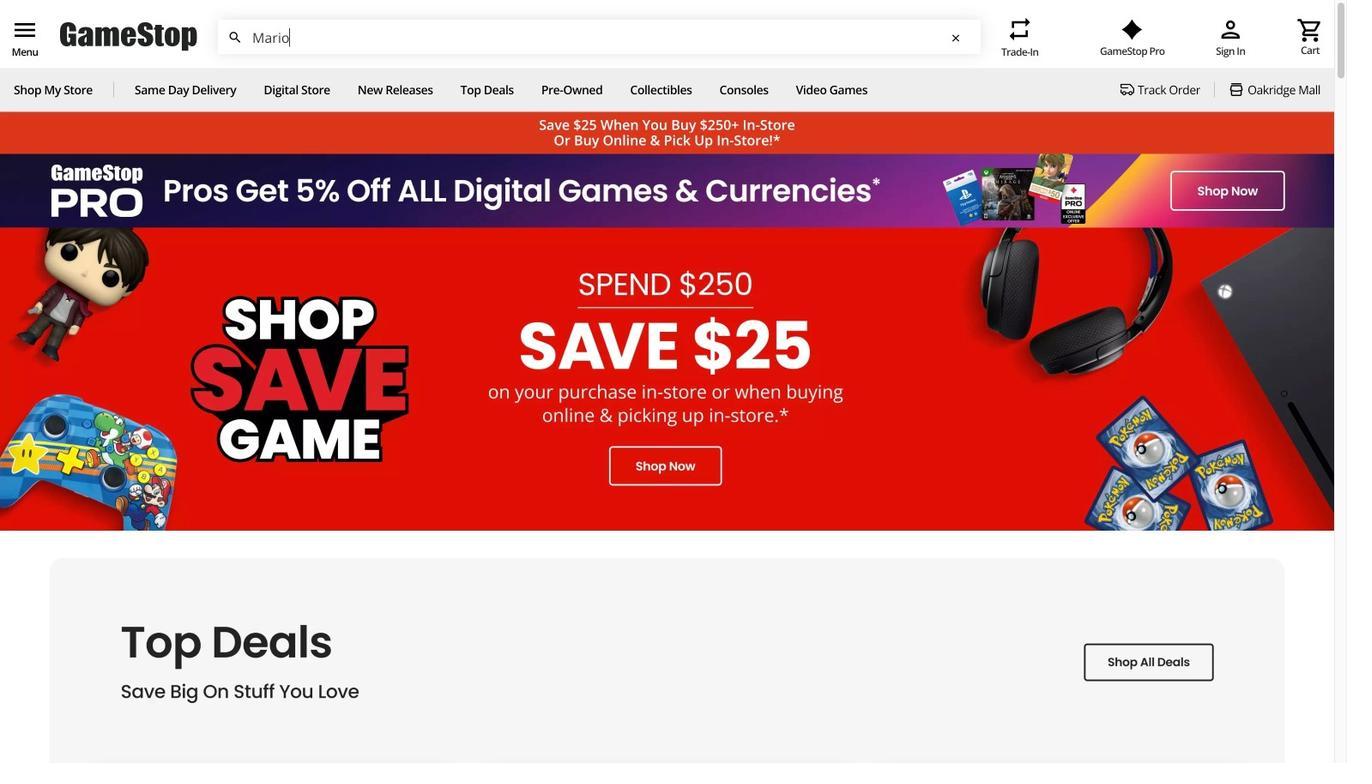 Task type: describe. For each thing, give the bounding box(es) containing it.
gamestop pro icon image
[[1122, 20, 1143, 40]]

Search games, consoles & more search field
[[252, 20, 949, 55]]



Task type: locate. For each thing, give the bounding box(es) containing it.
pro 5% digital image
[[0, 154, 1334, 228]]

None search field
[[218, 20, 981, 55]]

gamestop image
[[60, 20, 197, 53]]

save $25 when you buy $250+ in-store image
[[0, 228, 1334, 531]]



Task type: vqa. For each thing, say whether or not it's contained in the screenshot.
text field
no



